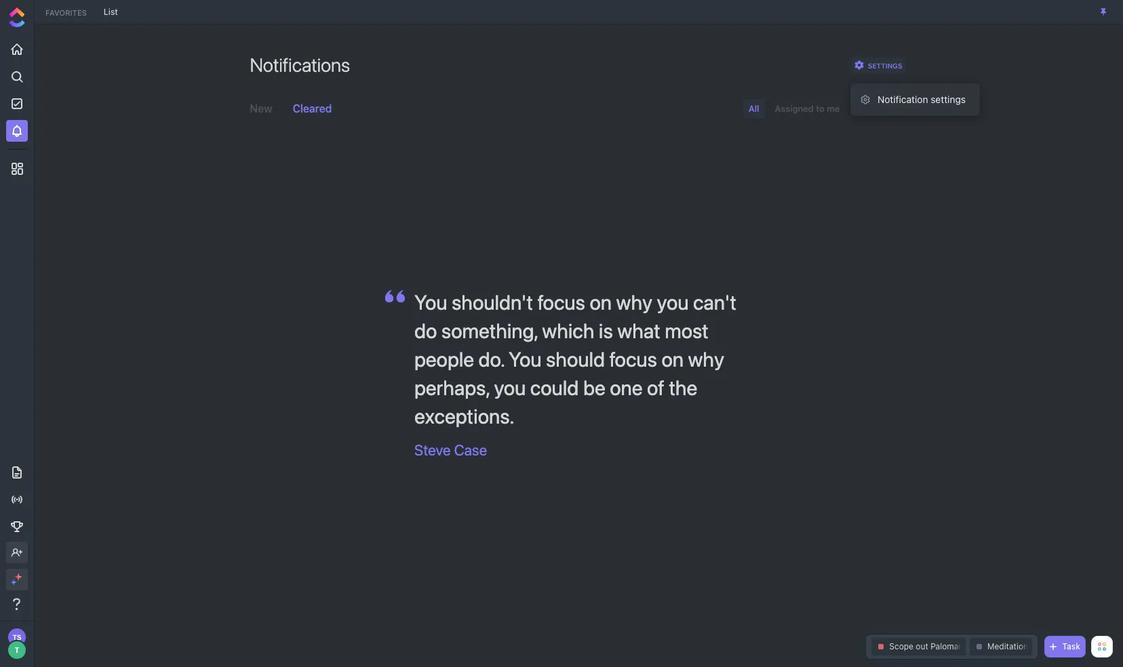 Task type: vqa. For each thing, say whether or not it's contained in the screenshot.
Sidebar navigation on the left of page
no



Task type: locate. For each thing, give the bounding box(es) containing it.
all
[[749, 103, 759, 114]]

settings right notification
[[931, 94, 966, 105]]

1 vertical spatial you
[[509, 347, 542, 371]]

1 vertical spatial you
[[494, 376, 526, 400]]

1 horizontal spatial on
[[662, 347, 684, 371]]

could
[[530, 376, 579, 400]]

most
[[665, 319, 709, 343]]

settings
[[868, 62, 902, 70], [931, 94, 966, 105]]

you
[[657, 290, 689, 314], [494, 376, 526, 400]]

favorites
[[45, 8, 87, 17]]

0 horizontal spatial why
[[616, 290, 652, 314]]

why up what
[[616, 290, 652, 314]]

focus up which
[[538, 290, 585, 314]]

0 vertical spatial you
[[414, 290, 447, 314]]

you
[[414, 290, 447, 314], [509, 347, 542, 371]]

list
[[104, 6, 118, 17]]

0 horizontal spatial on
[[590, 290, 612, 314]]

you up most
[[657, 290, 689, 314]]

1 vertical spatial focus
[[609, 347, 657, 371]]

steve
[[414, 442, 451, 459]]

notifications
[[250, 54, 350, 76]]

is
[[599, 319, 613, 343]]

you down do. at bottom left
[[494, 376, 526, 400]]

list link
[[97, 6, 125, 17]]

1 vertical spatial settings
[[931, 94, 966, 105]]

0 vertical spatial on
[[590, 290, 612, 314]]

something,
[[441, 319, 538, 343]]

should
[[546, 347, 605, 371]]

0 horizontal spatial settings
[[868, 62, 902, 70]]

settings inside dropdown button
[[868, 62, 902, 70]]

1 vertical spatial on
[[662, 347, 684, 371]]

on up the
[[662, 347, 684, 371]]

you up do
[[414, 290, 447, 314]]

you right do. at bottom left
[[509, 347, 542, 371]]

1 horizontal spatial why
[[688, 347, 724, 371]]

0 vertical spatial why
[[616, 290, 652, 314]]

0 horizontal spatial you
[[494, 376, 526, 400]]

do.
[[479, 347, 504, 371]]

on
[[590, 290, 612, 314], [662, 347, 684, 371]]

0 vertical spatial you
[[657, 290, 689, 314]]

why
[[616, 290, 652, 314], [688, 347, 724, 371]]

which
[[542, 319, 594, 343]]

why down most
[[688, 347, 724, 371]]

0 vertical spatial settings
[[868, 62, 902, 70]]

1 horizontal spatial you
[[657, 290, 689, 314]]

the
[[669, 376, 697, 400]]

0 horizontal spatial focus
[[538, 290, 585, 314]]

focus down what
[[609, 347, 657, 371]]

on up the is
[[590, 290, 612, 314]]

steve case
[[414, 442, 487, 459]]

focus
[[538, 290, 585, 314], [609, 347, 657, 371]]

0 horizontal spatial you
[[414, 290, 447, 314]]

1 horizontal spatial settings
[[931, 94, 966, 105]]

settings up notification
[[868, 62, 902, 70]]

notification settings
[[878, 94, 966, 105]]

1 horizontal spatial you
[[509, 347, 542, 371]]

1 horizontal spatial focus
[[609, 347, 657, 371]]

case
[[454, 442, 487, 459]]



Task type: describe. For each thing, give the bounding box(es) containing it.
exceptions.
[[414, 404, 514, 428]]

cleared
[[293, 102, 332, 115]]

notification
[[878, 94, 928, 105]]

settings inside button
[[931, 94, 966, 105]]

settings button
[[850, 57, 906, 73]]

one
[[610, 376, 643, 400]]

what
[[617, 319, 660, 343]]

notification settings button
[[856, 89, 975, 111]]

be
[[583, 376, 605, 400]]

you shouldn't focus on why you can't do something, which is what most people do. you should focus on why perhaps, you could be one of the exceptions.
[[414, 290, 737, 428]]

shouldn't
[[452, 290, 533, 314]]

do
[[414, 319, 437, 343]]

of
[[647, 376, 665, 400]]

people
[[414, 347, 474, 371]]

1 vertical spatial why
[[688, 347, 724, 371]]

can't
[[693, 290, 737, 314]]

0 vertical spatial focus
[[538, 290, 585, 314]]

task
[[1062, 642, 1080, 652]]

perhaps,
[[414, 376, 490, 400]]



